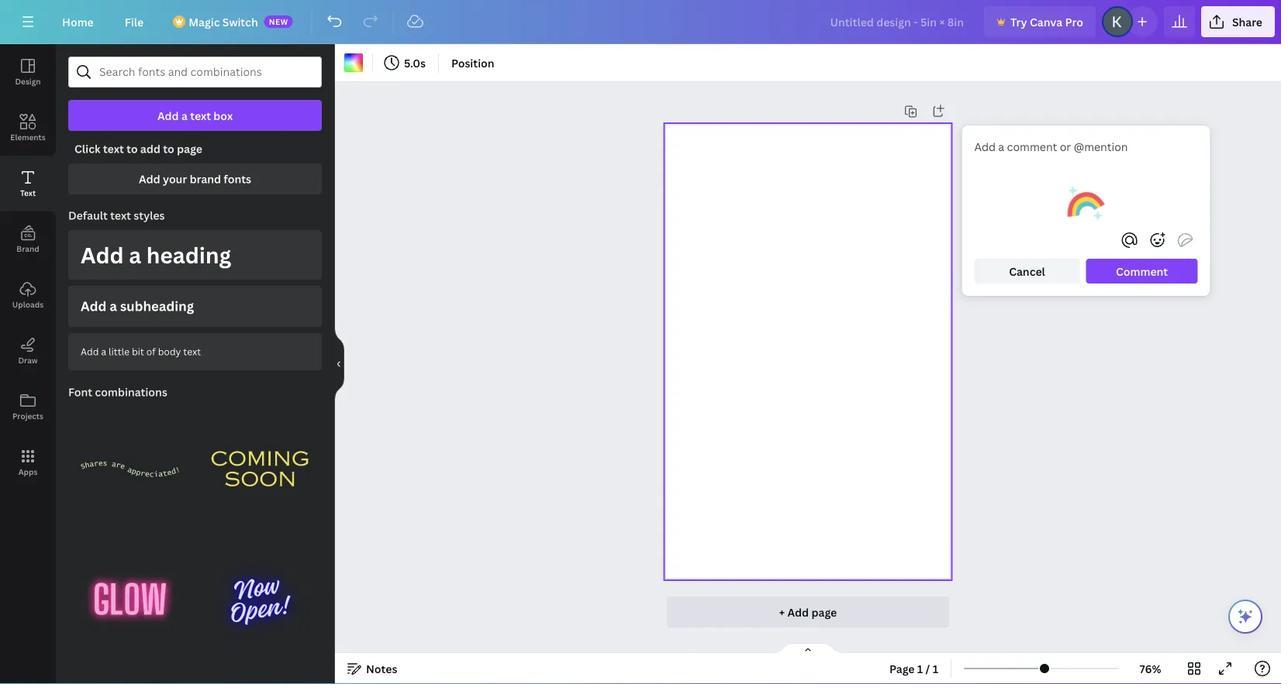 Task type: describe. For each thing, give the bounding box(es) containing it.
canva assistant image
[[1236, 608, 1255, 627]]

brand button
[[0, 212, 56, 268]]

file
[[125, 14, 144, 29]]

text
[[20, 188, 36, 198]]

hide image
[[334, 327, 344, 402]]

styles
[[134, 208, 165, 223]]

add a little bit of body text button
[[68, 333, 322, 371]]

share button
[[1201, 6, 1275, 37]]

a for subheading
[[110, 297, 117, 315]]

2 to from the left
[[163, 142, 174, 156]]

add for add a text box
[[157, 108, 179, 123]]

your
[[163, 172, 187, 187]]

Search fonts and combinations search field
[[99, 57, 291, 87]]

76%
[[1140, 662, 1161, 677]]

page 1 / 1
[[890, 662, 939, 677]]

magic
[[189, 14, 220, 29]]

design button
[[0, 44, 56, 100]]

heading
[[146, 240, 231, 270]]

try
[[1011, 14, 1027, 29]]

add for add your brand fonts
[[139, 172, 160, 187]]

add a heading
[[81, 240, 231, 270]]

share
[[1232, 14, 1263, 29]]

2 1 from the left
[[933, 662, 939, 677]]

add a subheading
[[81, 297, 194, 315]]

elements
[[10, 132, 46, 142]]

try canva pro
[[1011, 14, 1083, 29]]

add a text box
[[157, 108, 233, 123]]

projects
[[12, 411, 43, 422]]

position button
[[445, 50, 501, 75]]

apps
[[18, 467, 38, 477]]

home link
[[50, 6, 106, 37]]

show pages image
[[771, 643, 845, 655]]

uploads button
[[0, 268, 56, 323]]

little
[[109, 345, 130, 358]]

a for little
[[101, 345, 106, 358]]

fonts
[[224, 172, 251, 187]]

#ffffff image
[[344, 54, 363, 72]]

1 to from the left
[[127, 142, 138, 156]]

notes
[[366, 662, 397, 677]]

body
[[158, 345, 181, 358]]

of
[[146, 345, 156, 358]]

box
[[214, 108, 233, 123]]

try canva pro button
[[984, 6, 1096, 37]]

add
[[140, 142, 161, 156]]

design
[[15, 76, 41, 86]]

0 vertical spatial page
[[177, 142, 202, 156]]

add a text box button
[[68, 100, 322, 131]]

file button
[[112, 6, 156, 37]]

+
[[779, 605, 785, 620]]

add for add a subheading
[[81, 297, 107, 315]]

combinations
[[95, 385, 167, 400]]

click text to add to page
[[74, 142, 202, 156]]

main menu bar
[[0, 0, 1281, 44]]

a for text
[[181, 108, 188, 123]]

canva
[[1030, 14, 1063, 29]]



Task type: locate. For each thing, give the bounding box(es) containing it.
subheading
[[120, 297, 194, 315]]

1 left /
[[917, 662, 923, 677]]

click
[[74, 142, 100, 156]]

page up add your brand fonts
[[177, 142, 202, 156]]

0 horizontal spatial to
[[127, 142, 138, 156]]

brand
[[17, 244, 39, 254]]

comment button
[[1086, 259, 1198, 284]]

elements button
[[0, 100, 56, 156]]

text
[[190, 108, 211, 123], [103, 142, 124, 156], [110, 208, 131, 223], [183, 345, 201, 358]]

a for heading
[[129, 240, 141, 270]]

1 horizontal spatial 1
[[933, 662, 939, 677]]

add down default
[[81, 240, 124, 270]]

page inside button
[[812, 605, 837, 620]]

a left little
[[101, 345, 106, 358]]

76% button
[[1125, 657, 1176, 682]]

a left box
[[181, 108, 188, 123]]

default
[[68, 208, 108, 223]]

side panel tab list
[[0, 44, 56, 491]]

a inside "button"
[[181, 108, 188, 123]]

page up show pages image
[[812, 605, 837, 620]]

+ add page
[[779, 605, 837, 620]]

default text styles
[[68, 208, 165, 223]]

to right add
[[163, 142, 174, 156]]

1 horizontal spatial to
[[163, 142, 174, 156]]

a left subheading
[[110, 297, 117, 315]]

page
[[177, 142, 202, 156], [812, 605, 837, 620]]

add a little bit of body text
[[81, 345, 201, 358]]

add for add a little bit of body text
[[81, 345, 99, 358]]

home
[[62, 14, 94, 29]]

/
[[926, 662, 930, 677]]

expressing gratitude image
[[1068, 185, 1105, 222]]

a
[[181, 108, 188, 123], [129, 240, 141, 270], [110, 297, 117, 315], [101, 345, 106, 358]]

to left add
[[127, 142, 138, 156]]

add for add a heading
[[81, 240, 124, 270]]

add your brand fonts button
[[68, 164, 322, 195]]

text button
[[0, 156, 56, 212]]

add inside "button"
[[157, 108, 179, 123]]

draw button
[[0, 323, 56, 379]]

add
[[157, 108, 179, 123], [139, 172, 160, 187], [81, 240, 124, 270], [81, 297, 107, 315], [81, 345, 99, 358], [788, 605, 809, 620]]

1 1 from the left
[[917, 662, 923, 677]]

a down the styles
[[129, 240, 141, 270]]

1 horizontal spatial page
[[812, 605, 837, 620]]

text left the styles
[[110, 208, 131, 223]]

bit
[[132, 345, 144, 358]]

a inside button
[[110, 297, 117, 315]]

comment
[[1116, 264, 1168, 279]]

add left your
[[139, 172, 160, 187]]

add your brand fonts
[[139, 172, 251, 187]]

position
[[451, 55, 495, 70]]

add right +
[[788, 605, 809, 620]]

font combinations
[[68, 385, 167, 400]]

switch
[[222, 14, 258, 29]]

Design title text field
[[818, 6, 978, 37]]

notes button
[[341, 657, 404, 682]]

1
[[917, 662, 923, 677], [933, 662, 939, 677]]

add left little
[[81, 345, 99, 358]]

5.0s
[[404, 55, 426, 70]]

projects button
[[0, 379, 56, 435]]

5.0s button
[[379, 50, 432, 75]]

magic switch
[[189, 14, 258, 29]]

add up add
[[157, 108, 179, 123]]

Comment draft. Add a comment or @mention. text field
[[975, 138, 1198, 172]]

text inside "button"
[[190, 108, 211, 123]]

uploads
[[12, 299, 44, 310]]

text right click
[[103, 142, 124, 156]]

add a subheading button
[[68, 286, 322, 327]]

+ add page button
[[667, 597, 950, 628]]

text inside button
[[183, 345, 201, 358]]

0 horizontal spatial 1
[[917, 662, 923, 677]]

apps button
[[0, 435, 56, 491]]

text right body
[[183, 345, 201, 358]]

add left subheading
[[81, 297, 107, 315]]

pro
[[1065, 14, 1083, 29]]

cancel button
[[975, 259, 1080, 284]]

new
[[269, 16, 288, 27]]

font
[[68, 385, 92, 400]]

1 right /
[[933, 662, 939, 677]]

draw
[[18, 355, 38, 366]]

text left box
[[190, 108, 211, 123]]

add a heading button
[[68, 230, 322, 280]]

brand
[[190, 172, 221, 187]]

1 vertical spatial page
[[812, 605, 837, 620]]

cancel
[[1009, 264, 1045, 279]]

page
[[890, 662, 915, 677]]

to
[[127, 142, 138, 156], [163, 142, 174, 156]]

0 horizontal spatial page
[[177, 142, 202, 156]]



Task type: vqa. For each thing, say whether or not it's contained in the screenshot.
Top level navigation element
no



